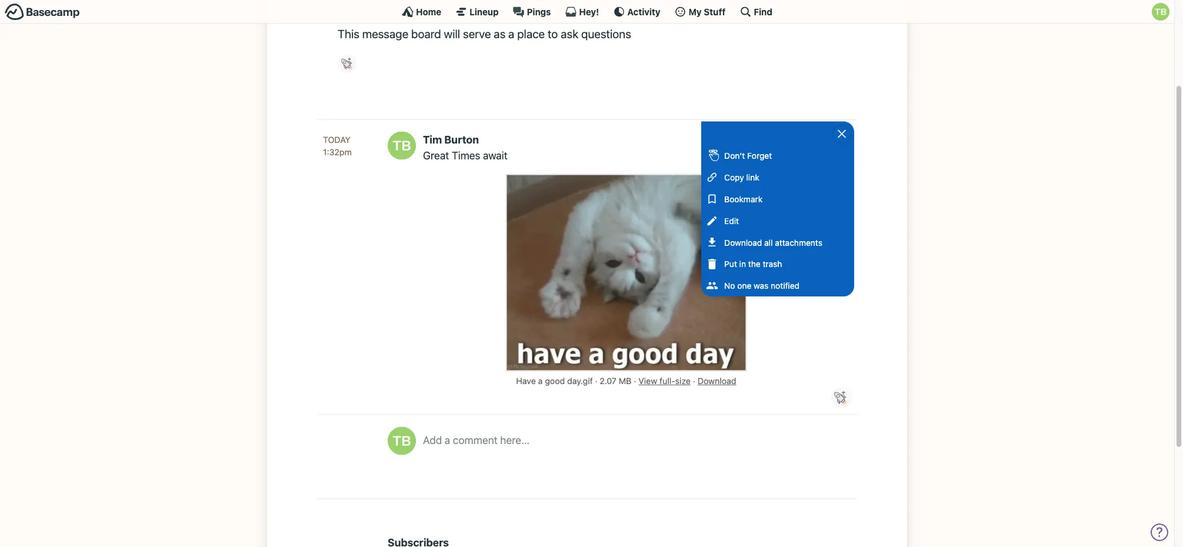 Task type: describe. For each thing, give the bounding box(es) containing it.
serve
[[463, 27, 491, 41]]

view full-size link
[[639, 376, 691, 386]]

add
[[423, 434, 442, 447]]

hey!
[[579, 6, 599, 17]]

message
[[362, 27, 409, 41]]

2.07
[[600, 376, 617, 386]]

this
[[338, 27, 360, 41]]

forget
[[748, 151, 772, 161]]

put in the trash
[[725, 260, 783, 269]]

no one was notified
[[725, 281, 800, 291]]

pings button
[[513, 6, 551, 18]]

tim burton image
[[388, 427, 416, 456]]

put in the trash link
[[702, 254, 855, 275]]

don't forget
[[725, 151, 772, 161]]

home link
[[402, 6, 442, 18]]

download for download
[[698, 376, 737, 386]]

1 vertical spatial tim burton image
[[388, 132, 416, 160]]

a for have a good day.gif 2.07 mb view full-size
[[538, 376, 543, 386]]

download link
[[698, 376, 737, 386]]

1 horizontal spatial tim burton image
[[1152, 3, 1170, 21]]

home
[[416, 6, 442, 17]]

copy
[[725, 173, 744, 183]]

will
[[444, 27, 460, 41]]

notified
[[771, 281, 800, 291]]

good
[[545, 376, 565, 386]]

lineup link
[[456, 6, 499, 18]]

no
[[725, 281, 736, 291]]

to
[[548, 27, 558, 41]]

copy link link
[[702, 167, 855, 189]]

today
[[323, 135, 351, 145]]

don't forget link
[[702, 145, 855, 167]]

tim burton
[[423, 133, 479, 146]]

download all attachments
[[725, 238, 823, 248]]

one
[[738, 281, 752, 291]]

have a good day.gif 2.07 mb view full-size
[[516, 376, 691, 386]]

in
[[740, 260, 746, 269]]

times
[[452, 149, 481, 162]]

attachments
[[775, 238, 823, 248]]

great times await
[[423, 149, 508, 162]]

my stuff
[[689, 6, 726, 17]]

was
[[754, 281, 769, 291]]

mb
[[619, 376, 632, 386]]

board
[[411, 27, 441, 41]]

edit link
[[702, 210, 855, 232]]

zoom have a good day.gif image
[[507, 175, 746, 371]]

ask
[[561, 27, 579, 41]]

today link
[[323, 134, 376, 146]]

today 1:32pm
[[323, 135, 352, 157]]



Task type: locate. For each thing, give the bounding box(es) containing it.
0 horizontal spatial tim burton image
[[388, 132, 416, 160]]

add a comment here…
[[423, 434, 530, 447]]

as
[[494, 27, 506, 41]]

1 vertical spatial a
[[538, 376, 543, 386]]

activity
[[628, 6, 661, 17]]

download all attachments link
[[702, 232, 855, 254]]

pings
[[527, 6, 551, 17]]

add a comment here… button
[[423, 427, 846, 480]]

put
[[725, 260, 737, 269]]

bookmark
[[725, 195, 763, 204]]

edit
[[725, 216, 739, 226]]

0 horizontal spatial a
[[445, 434, 450, 447]]

today element
[[323, 134, 351, 146]]

a right have
[[538, 376, 543, 386]]

comment
[[453, 434, 498, 447]]

my
[[689, 6, 702, 17]]

view
[[639, 376, 658, 386]]

tim
[[423, 133, 442, 146]]

place
[[517, 27, 545, 41]]

have
[[516, 376, 536, 386]]

a inside button
[[445, 434, 450, 447]]

main element
[[0, 0, 1175, 24]]

find
[[754, 6, 773, 17]]

link
[[747, 173, 760, 183]]

1 vertical spatial download
[[698, 376, 737, 386]]

download
[[725, 238, 762, 248], [698, 376, 737, 386]]

0 vertical spatial download
[[725, 238, 762, 248]]

activity link
[[614, 6, 661, 18]]

1:32pm link
[[323, 146, 376, 159]]

a for add a comment here…
[[445, 434, 450, 447]]

trash
[[763, 260, 783, 269]]

await
[[483, 149, 508, 162]]

burton
[[445, 133, 479, 146]]

all
[[765, 238, 773, 248]]

stuff
[[704, 6, 726, 17]]

my stuff button
[[675, 6, 726, 18]]

switch accounts image
[[5, 3, 80, 21]]

2 vertical spatial a
[[445, 434, 450, 447]]

tim burton image
[[1152, 3, 1170, 21], [388, 132, 416, 160]]

great
[[423, 149, 449, 162]]

a right add
[[445, 434, 450, 447]]

download right size
[[698, 376, 737, 386]]

find button
[[740, 6, 773, 18]]

0 vertical spatial tim burton image
[[1152, 3, 1170, 21]]

here…
[[501, 434, 530, 447]]

copy link
[[725, 173, 760, 183]]

1:32pm
[[323, 147, 352, 157]]

2 horizontal spatial a
[[538, 376, 543, 386]]

0 vertical spatial a
[[509, 27, 515, 41]]

size
[[676, 376, 691, 386]]

hey! button
[[565, 6, 599, 18]]

lineup
[[470, 6, 499, 17]]

day.gif
[[567, 376, 593, 386]]

questions
[[582, 27, 631, 41]]

full-
[[660, 376, 676, 386]]

a right as
[[509, 27, 515, 41]]

download for download all attachments
[[725, 238, 762, 248]]

1 horizontal spatial a
[[509, 27, 515, 41]]

the
[[749, 260, 761, 269]]

this message board will serve as a place to ask questions
[[338, 27, 631, 41]]

download up in at top
[[725, 238, 762, 248]]

don't
[[725, 151, 745, 161]]

1:32pm element
[[323, 147, 352, 157]]

bookmark link
[[702, 189, 855, 210]]

a
[[509, 27, 515, 41], [538, 376, 543, 386], [445, 434, 450, 447]]



Task type: vqa. For each thing, say whether or not it's contained in the screenshot.
Have
yes



